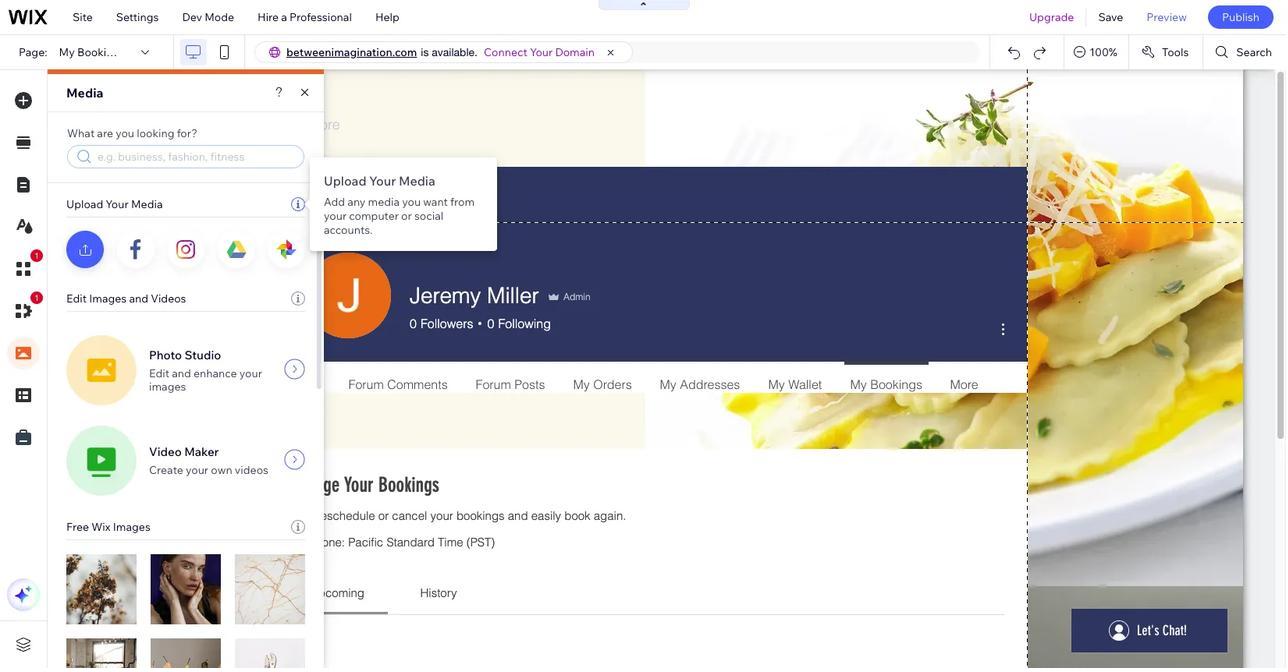 Task type: describe. For each thing, give the bounding box(es) containing it.
settings
[[116, 10, 159, 24]]

social
[[414, 209, 444, 223]]

your inside photo studio edit and enhance your images
[[239, 366, 262, 381]]

save
[[1099, 10, 1123, 24]]

hire a professional
[[258, 10, 352, 24]]

are
[[97, 126, 113, 140]]

any
[[348, 195, 366, 209]]

media for upload your media
[[131, 197, 163, 212]]

wix
[[92, 521, 110, 535]]

preview button
[[1135, 0, 1199, 34]]

0 horizontal spatial media
[[66, 85, 103, 101]]

1 vertical spatial images
[[113, 521, 150, 535]]

what are you looking for?
[[67, 126, 198, 140]]

own
[[211, 464, 232, 478]]

video maker create your own videos
[[149, 445, 268, 478]]

preview
[[1147, 10, 1187, 24]]

1 1 button from the top
[[7, 250, 43, 286]]

add
[[324, 195, 345, 209]]

edit inside photo studio edit and enhance your images
[[149, 366, 169, 381]]

studio
[[185, 348, 221, 363]]

dev mode
[[182, 10, 234, 24]]

tools
[[1162, 45, 1189, 59]]

upload your media add any media you want from your computer or social accounts.
[[324, 173, 475, 237]]

0 horizontal spatial edit
[[66, 292, 87, 306]]

videos
[[151, 292, 186, 306]]

tools button
[[1129, 35, 1203, 69]]

a
[[281, 10, 287, 24]]

what
[[67, 126, 95, 140]]

video
[[149, 445, 182, 460]]

edit images and videos
[[66, 292, 186, 306]]

for?
[[177, 126, 198, 140]]

connect
[[484, 45, 527, 59]]

domain
[[555, 45, 595, 59]]

you inside upload your media add any media you want from your computer or social accounts.
[[402, 195, 421, 209]]

publish
[[1222, 10, 1260, 24]]

and inside photo studio edit and enhance your images
[[172, 366, 191, 381]]

search button
[[1204, 35, 1286, 69]]

betweenimagination.com
[[286, 45, 417, 59]]

enhance
[[194, 366, 237, 381]]

maker
[[184, 445, 219, 460]]

100%
[[1090, 45, 1118, 59]]

search
[[1237, 45, 1272, 59]]

2 1 button from the top
[[7, 292, 43, 328]]

photo studio edit and enhance your images
[[149, 348, 262, 394]]

want
[[423, 195, 448, 209]]



Task type: vqa. For each thing, say whether or not it's contained in the screenshot.
Home on the top left of the page
no



Task type: locate. For each thing, give the bounding box(es) containing it.
0 vertical spatial and
[[129, 292, 148, 306]]

0 horizontal spatial your
[[106, 197, 129, 212]]

2 vertical spatial your
[[106, 197, 129, 212]]

media
[[66, 85, 103, 101], [399, 173, 435, 189], [131, 197, 163, 212]]

you right are
[[116, 126, 134, 140]]

upload down the what
[[66, 197, 103, 212]]

1 vertical spatial media
[[399, 173, 435, 189]]

create
[[149, 464, 183, 478]]

your for upload your media
[[106, 197, 129, 212]]

available.
[[432, 46, 478, 59]]

0 vertical spatial upload
[[324, 173, 366, 189]]

images
[[149, 380, 186, 394]]

0 horizontal spatial and
[[129, 292, 148, 306]]

your down maker
[[186, 464, 209, 478]]

1
[[34, 251, 39, 261], [34, 293, 39, 303]]

1 horizontal spatial your
[[369, 173, 396, 189]]

media for upload your media add any media you want from your computer or social accounts.
[[399, 173, 435, 189]]

1 vertical spatial and
[[172, 366, 191, 381]]

and down photo
[[172, 366, 191, 381]]

2 horizontal spatial your
[[530, 45, 553, 59]]

your inside video maker create your own videos
[[186, 464, 209, 478]]

2 vertical spatial your
[[186, 464, 209, 478]]

you
[[116, 126, 134, 140], [402, 195, 421, 209]]

free wix images
[[66, 521, 150, 535]]

bookings
[[77, 45, 125, 59]]

2 horizontal spatial your
[[324, 209, 347, 223]]

is
[[421, 46, 429, 59]]

professional
[[290, 10, 352, 24]]

1 horizontal spatial media
[[131, 197, 163, 212]]

1 vertical spatial 1
[[34, 293, 39, 303]]

e.g. business, fashion, fitness field
[[96, 149, 286, 165]]

upgrade
[[1029, 10, 1074, 24]]

upload your media
[[66, 197, 163, 212]]

0 vertical spatial 1 button
[[7, 250, 43, 286]]

0 vertical spatial you
[[116, 126, 134, 140]]

images left videos
[[89, 292, 127, 306]]

1 button
[[7, 250, 43, 286], [7, 292, 43, 328]]

1 vertical spatial you
[[402, 195, 421, 209]]

2 vertical spatial media
[[131, 197, 163, 212]]

mode
[[205, 10, 234, 24]]

0 horizontal spatial you
[[116, 126, 134, 140]]

0 vertical spatial your
[[530, 45, 553, 59]]

your down are
[[106, 197, 129, 212]]

my
[[59, 45, 75, 59]]

images
[[89, 292, 127, 306], [113, 521, 150, 535]]

0 horizontal spatial upload
[[66, 197, 103, 212]]

your inside upload your media add any media you want from your computer or social accounts.
[[324, 209, 347, 223]]

0 vertical spatial your
[[324, 209, 347, 223]]

edit
[[66, 292, 87, 306], [149, 366, 169, 381]]

1 vertical spatial edit
[[149, 366, 169, 381]]

media inside upload your media add any media you want from your computer or social accounts.
[[399, 173, 435, 189]]

accounts.
[[324, 223, 373, 237]]

100% button
[[1065, 35, 1129, 69]]

1 1 from the top
[[34, 251, 39, 261]]

looking
[[137, 126, 174, 140]]

your inside upload your media add any media you want from your computer or social accounts.
[[369, 173, 396, 189]]

images right wix in the left of the page
[[113, 521, 150, 535]]

upload
[[324, 173, 366, 189], [66, 197, 103, 212]]

0 vertical spatial images
[[89, 292, 127, 306]]

photo
[[149, 348, 182, 363]]

you left want
[[402, 195, 421, 209]]

and left videos
[[129, 292, 148, 306]]

media down e.g. business, fashion, fitness field
[[131, 197, 163, 212]]

1 vertical spatial your
[[369, 173, 396, 189]]

1 vertical spatial upload
[[66, 197, 103, 212]]

publish button
[[1208, 5, 1274, 29]]

is available. connect your domain
[[421, 45, 595, 59]]

your
[[530, 45, 553, 59], [369, 173, 396, 189], [106, 197, 129, 212]]

0 vertical spatial edit
[[66, 292, 87, 306]]

0 vertical spatial media
[[66, 85, 103, 101]]

from
[[450, 195, 475, 209]]

your right enhance at the left of page
[[239, 366, 262, 381]]

1 horizontal spatial and
[[172, 366, 191, 381]]

1 horizontal spatial your
[[239, 366, 262, 381]]

2 1 from the top
[[34, 293, 39, 303]]

your left any
[[324, 209, 347, 223]]

help
[[375, 10, 399, 24]]

your up media
[[369, 173, 396, 189]]

upload for upload your media
[[66, 197, 103, 212]]

0 horizontal spatial your
[[186, 464, 209, 478]]

media up the what
[[66, 85, 103, 101]]

2 horizontal spatial media
[[399, 173, 435, 189]]

upload up add
[[324, 173, 366, 189]]

computer
[[349, 209, 399, 223]]

dev
[[182, 10, 202, 24]]

upload for upload your media add any media you want from your computer or social accounts.
[[324, 173, 366, 189]]

hire
[[258, 10, 279, 24]]

1 horizontal spatial upload
[[324, 173, 366, 189]]

your
[[324, 209, 347, 223], [239, 366, 262, 381], [186, 464, 209, 478]]

1 vertical spatial your
[[239, 366, 262, 381]]

media up want
[[399, 173, 435, 189]]

1 horizontal spatial edit
[[149, 366, 169, 381]]

free
[[66, 521, 89, 535]]

or
[[401, 209, 412, 223]]

your left domain
[[530, 45, 553, 59]]

save button
[[1087, 0, 1135, 34]]

0 vertical spatial 1
[[34, 251, 39, 261]]

media
[[368, 195, 400, 209]]

and
[[129, 292, 148, 306], [172, 366, 191, 381]]

upload inside upload your media add any media you want from your computer or social accounts.
[[324, 173, 366, 189]]

my bookings
[[59, 45, 125, 59]]

1 vertical spatial 1 button
[[7, 292, 43, 328]]

site
[[73, 10, 93, 24]]

your for upload your media add any media you want from your computer or social accounts.
[[369, 173, 396, 189]]

1 horizontal spatial you
[[402, 195, 421, 209]]

videos
[[235, 464, 268, 478]]



